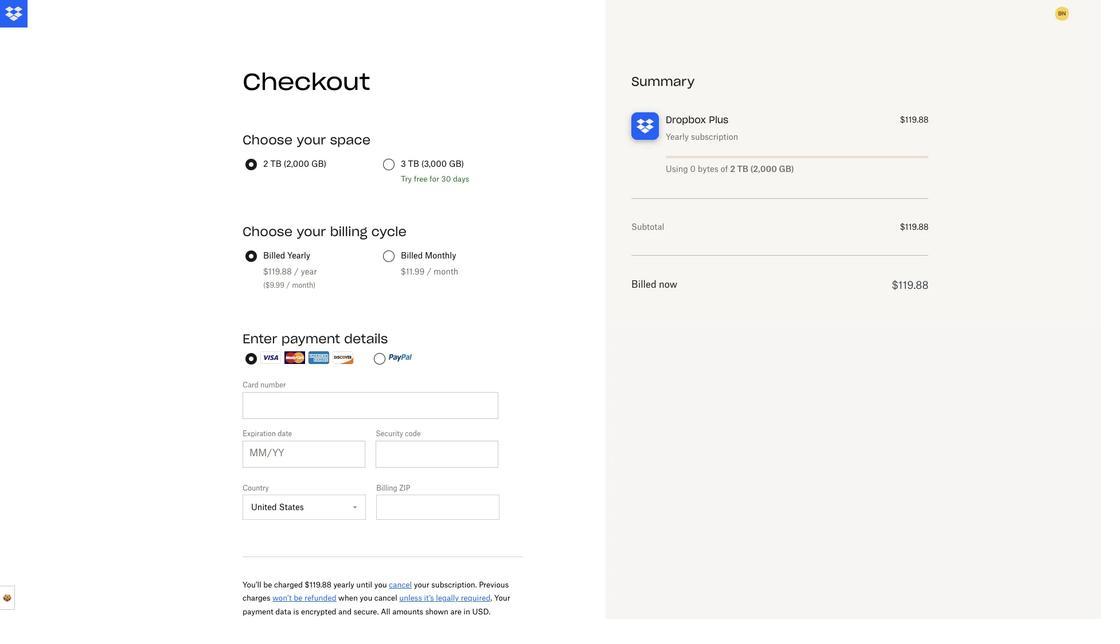 Task type: describe. For each thing, give the bounding box(es) containing it.
country
[[243, 484, 269, 493]]

(3,000
[[422, 159, 447, 169]]

enter
[[243, 331, 278, 347]]

won't be refunded when you cancel unless it's legally required
[[273, 594, 491, 603]]

0 vertical spatial you
[[375, 581, 387, 590]]

visa image
[[261, 352, 281, 365]]

plus
[[710, 114, 729, 126]]

summary list
[[632, 73, 929, 295]]

for
[[430, 174, 440, 184]]

subscription
[[692, 132, 739, 142]]

in
[[464, 608, 471, 617]]

is
[[293, 608, 299, 617]]

enter payment details
[[243, 331, 388, 347]]

you'll
[[243, 581, 262, 590]]

space
[[330, 132, 371, 148]]

yearly subscription
[[666, 132, 739, 142]]

yearly inside summary list
[[666, 132, 689, 142]]

$11.99 / month
[[401, 267, 459, 277]]

tb for 3
[[408, 159, 420, 169]]

billing zip
[[377, 484, 411, 493]]

month
[[434, 267, 459, 277]]

unless it's legally required link
[[400, 594, 491, 603]]

discover image
[[333, 352, 354, 365]]

billed for billed monthly
[[401, 251, 423, 261]]

$119.88 / year ($9.99 / month)
[[263, 267, 317, 290]]

1 vertical spatial cancel
[[375, 594, 398, 603]]

bn button
[[1054, 5, 1072, 23]]

monthly
[[425, 251, 457, 261]]

your inside your subscription. previous charges
[[414, 581, 430, 590]]

2 inside summary list
[[731, 164, 736, 174]]

encrypted
[[301, 608, 337, 617]]

amex image
[[309, 352, 329, 365]]

gb) for 3 tb (3,000 gb)
[[449, 159, 464, 169]]

using 0 bytes of 2 tb (2,000 gb)
[[666, 164, 795, 174]]

billed now
[[632, 279, 678, 290]]

data
[[276, 608, 291, 617]]

billing
[[330, 224, 368, 240]]

$119.88 inside $119.88 / year ($9.99 / month)
[[263, 267, 292, 277]]

(2,000 inside summary list
[[751, 164, 778, 174]]

checkout
[[243, 67, 370, 96]]

. your payment data is encrypted and secure. all amounts shown are in usd.
[[243, 594, 511, 617]]

0 horizontal spatial /
[[286, 281, 290, 290]]

of
[[721, 164, 729, 174]]

until
[[357, 581, 373, 590]]

/ for year
[[294, 267, 299, 277]]

try free for 30 days
[[401, 174, 470, 184]]

and
[[339, 608, 352, 617]]

0 horizontal spatial you
[[360, 594, 373, 603]]

cycle
[[372, 224, 407, 240]]

0 vertical spatial payment
[[282, 331, 340, 347]]

your
[[495, 594, 511, 603]]

cancel link
[[389, 581, 412, 590]]

1 vertical spatial yearly
[[288, 251, 311, 261]]

3 tb (3,000 gb)
[[401, 159, 464, 169]]

bn
[[1059, 10, 1067, 17]]

shown
[[426, 608, 449, 617]]

dropbox
[[666, 114, 707, 126]]

year
[[301, 267, 317, 277]]

choose for choose your billing cycle
[[243, 224, 293, 240]]

billed yearly
[[263, 251, 311, 261]]

now
[[660, 279, 678, 290]]

bytes
[[698, 164, 719, 174]]

2 tb (2,000 gb)
[[263, 159, 327, 169]]

be for you'll
[[264, 581, 272, 590]]



Task type: locate. For each thing, give the bounding box(es) containing it.
tb right "of"
[[738, 164, 749, 174]]

choose your billing cycle
[[243, 224, 407, 240]]

0 horizontal spatial yearly
[[288, 251, 311, 261]]

2 right 2 tb (2,000 gb) option
[[263, 159, 268, 169]]

be right the you'll on the left bottom of page
[[264, 581, 272, 590]]

payment inside . your payment data is encrypted and secure. all amounts shown are in usd.
[[243, 608, 274, 617]]

free
[[414, 174, 428, 184]]

$11.99
[[401, 267, 425, 277]]

yearly
[[666, 132, 689, 142], [288, 251, 311, 261]]

30
[[442, 174, 451, 184]]

0 vertical spatial be
[[264, 581, 272, 590]]

unless
[[400, 594, 422, 603]]

1 choose from the top
[[243, 132, 293, 148]]

Billing ZIP text field
[[377, 495, 500, 521]]

2 vertical spatial your
[[414, 581, 430, 590]]

month)
[[292, 281, 316, 290]]

2 TB (2,000 GB) radio
[[246, 159, 257, 170]]

billed up $11.99 on the top left
[[401, 251, 423, 261]]

billed right billed yearly option
[[263, 251, 285, 261]]

gb) for 2 tb (2,000 gb)
[[312, 159, 327, 169]]

when
[[339, 594, 358, 603]]

zip
[[400, 484, 411, 493]]

1 horizontal spatial you
[[375, 581, 387, 590]]

your up 2 tb (2,000 gb)
[[297, 132, 326, 148]]

1 vertical spatial your
[[297, 224, 326, 240]]

tb inside summary list
[[738, 164, 749, 174]]

2 horizontal spatial gb)
[[780, 164, 795, 174]]

billed monthly
[[401, 251, 457, 261]]

all
[[381, 608, 391, 617]]

usd.
[[473, 608, 491, 617]]

amounts
[[393, 608, 424, 617]]

you up "secure."
[[360, 594, 373, 603]]

cancel up 'unless'
[[389, 581, 412, 590]]

choose up billed yearly option
[[243, 224, 293, 240]]

0 vertical spatial choose
[[243, 132, 293, 148]]

($9.99
[[263, 281, 285, 290]]

None radio
[[246, 354, 257, 365]]

be up is
[[294, 594, 303, 603]]

option group
[[241, 352, 525, 380]]

dropbox plus
[[666, 114, 729, 126]]

won't be refunded link
[[273, 594, 337, 603]]

choose
[[243, 132, 293, 148], [243, 224, 293, 240]]

0 horizontal spatial 2
[[263, 159, 268, 169]]

billing
[[377, 484, 398, 493]]

your subscription. previous charges
[[243, 581, 509, 603]]

payment up amex image
[[282, 331, 340, 347]]

are
[[451, 608, 462, 617]]

billed for billed yearly
[[263, 251, 285, 261]]

1 horizontal spatial be
[[294, 594, 303, 603]]

/ left year
[[294, 267, 299, 277]]

summary
[[632, 73, 695, 90]]

try
[[401, 174, 412, 184]]

choose for choose your space
[[243, 132, 293, 148]]

1 vertical spatial payment
[[243, 608, 274, 617]]

/ for month
[[427, 267, 432, 277]]

2 horizontal spatial billed
[[632, 279, 657, 290]]

tb right 3
[[408, 159, 420, 169]]

/
[[294, 267, 299, 277], [427, 267, 432, 277], [286, 281, 290, 290]]

0 horizontal spatial gb)
[[312, 159, 327, 169]]

1 horizontal spatial 2
[[731, 164, 736, 174]]

$11.99 / month radio
[[383, 251, 395, 262]]

billed left 'now'
[[632, 279, 657, 290]]

tb right 2 tb (2,000 gb) option
[[271, 159, 282, 169]]

using
[[666, 164, 689, 174]]

your up it's
[[414, 581, 430, 590]]

tb
[[271, 159, 282, 169], [408, 159, 420, 169], [738, 164, 749, 174]]

gb) inside summary list
[[780, 164, 795, 174]]

0 horizontal spatial be
[[264, 581, 272, 590]]

secure.
[[354, 608, 379, 617]]

2 choose from the top
[[243, 224, 293, 240]]

progress bar inside summary list
[[666, 156, 929, 158]]

tb for 2
[[271, 159, 282, 169]]

payment
[[282, 331, 340, 347], [243, 608, 274, 617]]

billed
[[263, 251, 285, 261], [401, 251, 423, 261], [632, 279, 657, 290]]

1 horizontal spatial payment
[[282, 331, 340, 347]]

None radio
[[374, 354, 386, 365]]

legally
[[436, 594, 459, 603]]

be
[[264, 581, 272, 590], [294, 594, 303, 603]]

2
[[263, 159, 268, 169], [731, 164, 736, 174]]

yearly down dropbox
[[666, 132, 689, 142]]

/ right ($9.99
[[286, 281, 290, 290]]

3 TB (3,000 GB) radio
[[383, 159, 395, 170]]

(2,000
[[284, 159, 309, 169], [751, 164, 778, 174]]

you up the won't be refunded when you cancel unless it's legally required on the left of the page
[[375, 581, 387, 590]]

2 horizontal spatial tb
[[738, 164, 749, 174]]

cancel up the all
[[375, 594, 398, 603]]

0
[[691, 164, 696, 174]]

0 vertical spatial yearly
[[666, 132, 689, 142]]

yearly up year
[[288, 251, 311, 261]]

charges
[[243, 594, 271, 603]]

refunded
[[305, 594, 337, 603]]

it's
[[424, 594, 434, 603]]

cancel
[[389, 581, 412, 590], [375, 594, 398, 603]]

mastercard image
[[285, 352, 305, 365]]

charged
[[274, 581, 303, 590]]

be for won't
[[294, 594, 303, 603]]

$119.88
[[901, 115, 929, 125], [901, 222, 929, 232], [263, 267, 292, 277], [893, 279, 929, 292], [305, 581, 332, 590]]

1 horizontal spatial gb)
[[449, 159, 464, 169]]

won't
[[273, 594, 292, 603]]

1 horizontal spatial billed
[[401, 251, 423, 261]]

2 right "of"
[[731, 164, 736, 174]]

1 horizontal spatial /
[[294, 267, 299, 277]]

your
[[297, 132, 326, 148], [297, 224, 326, 240], [414, 581, 430, 590]]

1 vertical spatial be
[[294, 594, 303, 603]]

subtotal
[[632, 222, 665, 232]]

0 horizontal spatial tb
[[271, 159, 282, 169]]

/ down the "billed monthly"
[[427, 267, 432, 277]]

1 horizontal spatial tb
[[408, 159, 420, 169]]

billed inside summary list
[[632, 279, 657, 290]]

your up billed yearly
[[297, 224, 326, 240]]

you
[[375, 581, 387, 590], [360, 594, 373, 603]]

0 horizontal spatial billed
[[263, 251, 285, 261]]

(2,000 down choose your space
[[284, 159, 309, 169]]

0 vertical spatial your
[[297, 132, 326, 148]]

1 horizontal spatial yearly
[[666, 132, 689, 142]]

payment down charges
[[243, 608, 274, 617]]

required
[[461, 594, 491, 603]]

0 horizontal spatial payment
[[243, 608, 274, 617]]

days
[[453, 174, 470, 184]]

3
[[401, 159, 406, 169]]

0 vertical spatial cancel
[[389, 581, 412, 590]]

.
[[491, 594, 493, 603]]

subscription.
[[432, 581, 477, 590]]

1 horizontal spatial (2,000
[[751, 164, 778, 174]]

choose up 2 tb (2,000 gb) option
[[243, 132, 293, 148]]

Billed Yearly radio
[[246, 251, 257, 262]]

yearly
[[334, 581, 355, 590]]

paypal image
[[389, 354, 412, 363]]

you'll be charged $119.88 yearly until you cancel
[[243, 581, 412, 590]]

2 horizontal spatial /
[[427, 267, 432, 277]]

choose your space
[[243, 132, 371, 148]]

your for space
[[297, 132, 326, 148]]

details
[[344, 331, 388, 347]]

(2,000 right "of"
[[751, 164, 778, 174]]

your for billing
[[297, 224, 326, 240]]

billed for billed now
[[632, 279, 657, 290]]

progress bar
[[666, 156, 929, 158]]

previous
[[479, 581, 509, 590]]

0 horizontal spatial (2,000
[[284, 159, 309, 169]]

gb)
[[312, 159, 327, 169], [449, 159, 464, 169], [780, 164, 795, 174]]

1 vertical spatial you
[[360, 594, 373, 603]]

1 vertical spatial choose
[[243, 224, 293, 240]]



Task type: vqa. For each thing, say whether or not it's contained in the screenshot.
30
yes



